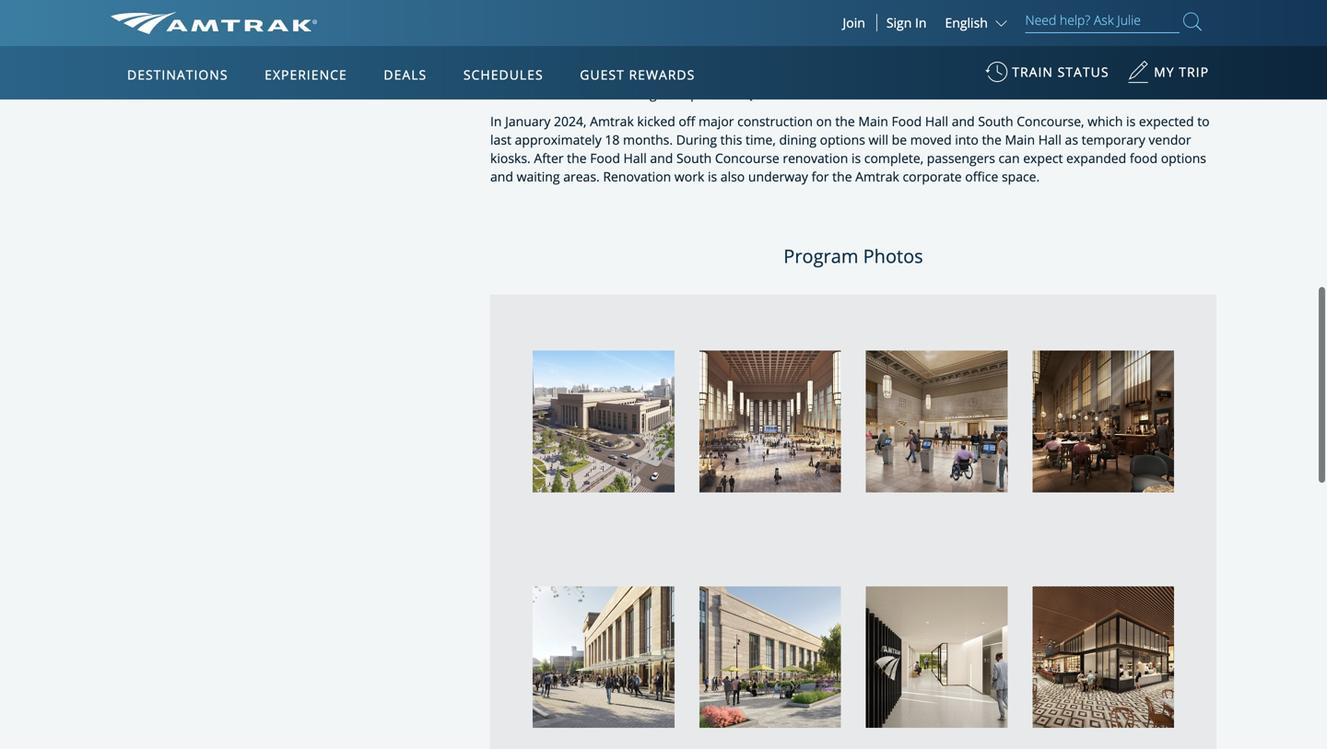 Task type: vqa. For each thing, say whether or not it's contained in the screenshot.
EXPLORE
no



Task type: locate. For each thing, give the bounding box(es) containing it.
will left the be
[[869, 131, 888, 148]]

0 vertical spatial partnership
[[619, 11, 690, 28]]

2 vertical spatial is
[[708, 168, 717, 185]]

in down airport
[[829, 85, 841, 102]]

2018.
[[844, 85, 877, 102]]

1 vertical spatial to
[[1197, 112, 1210, 130]]

during
[[676, 131, 717, 148]]

with down americas
[[1095, 48, 1121, 65]]

in
[[868, 48, 880, 65], [829, 85, 841, 102]]

0 vertical spatial team
[[943, 0, 974, 10]]

2 vertical spatial in
[[490, 112, 502, 130]]

options down on
[[820, 131, 865, 148]]

0 horizontal spatial team
[[490, 29, 521, 47]]

team down master
[[490, 29, 521, 47]]

0 horizontal spatial food
[[590, 149, 620, 167]]

and up developers
[[822, 29, 845, 47]]

0 horizontal spatial who
[[586, 29, 612, 47]]

0 vertical spatial amtrak
[[587, 0, 631, 10]]

banner
[[0, 0, 1327, 426]]

1 vertical spatial team
[[490, 29, 521, 47]]

selected down partnered
[[1021, 66, 1071, 84]]

schedules
[[463, 66, 543, 83]]

1 vertical spatial renovation
[[783, 149, 848, 167]]

space.
[[1002, 168, 1040, 185]]

1 vertical spatial in
[[915, 14, 927, 31]]

in inside in june of 2020, amtrak selected plenary infrastructure philadelphia (pip), a team with international expertise to form a master development partnership via ground lease for the renovation of william h. gray iii 30th street station. the key team members who will design, build, finance, operate and maintain the station include plenary americas usa ltd., one of the largest dedicated, public-private partnership developers in north america, who has partnered with gilbane building company, johnson controls inc. and vantage airport group ltd. the group was selected from a pre-qualified short list of teams following a request for qualifications in 2018.
[[490, 0, 502, 10]]

1 horizontal spatial is
[[852, 149, 861, 167]]

partnership
[[619, 11, 690, 28], [725, 48, 795, 65]]

1 horizontal spatial main
[[1005, 131, 1035, 148]]

a left pre-
[[1107, 66, 1114, 84]]

inc.
[[713, 66, 734, 84]]

partnership up design,
[[619, 11, 690, 28]]

south down during
[[676, 149, 712, 167]]

and up into
[[952, 112, 975, 130]]

1 vertical spatial plenary
[[1020, 29, 1065, 47]]

amtrak
[[587, 0, 631, 10], [590, 112, 634, 130], [855, 168, 899, 185]]

2 vertical spatial for
[[812, 168, 829, 185]]

and down months.
[[650, 149, 673, 167]]

complete,
[[864, 149, 924, 167]]

usa
[[1127, 29, 1152, 47]]

the up north
[[905, 29, 925, 47]]

for up "operate"
[[795, 11, 812, 28]]

amtrak up development
[[587, 0, 631, 10]]

hall up renovation
[[624, 149, 647, 167]]

will inside in june of 2020, amtrak selected plenary infrastructure philadelphia (pip), a team with international expertise to form a master development partnership via ground lease for the renovation of william h. gray iii 30th street station. the key team members who will design, build, finance, operate and maintain the station include plenary americas usa ltd., one of the largest dedicated, public-private partnership developers in north america, who has partnered with gilbane building company, johnson controls inc. and vantage airport group ltd. the group was selected from a pre-qualified short list of teams following a request for qualifications in 2018.
[[615, 29, 635, 47]]

1 vertical spatial will
[[869, 131, 888, 148]]

master
[[490, 11, 533, 28]]

food
[[892, 112, 922, 130], [590, 149, 620, 167]]

which
[[1088, 112, 1123, 130]]

philadelphia
[[822, 0, 896, 10]]

in down '(pip),'
[[915, 14, 927, 31]]

johnson
[[607, 66, 656, 84]]

plenary
[[687, 0, 732, 10], [1020, 29, 1065, 47]]

0 vertical spatial will
[[615, 29, 635, 47]]

is up temporary
[[1126, 112, 1136, 130]]

1 horizontal spatial will
[[869, 131, 888, 148]]

the down 'america,'
[[929, 66, 952, 84]]

the right underway
[[832, 168, 852, 185]]

my trip button
[[1127, 54, 1209, 100]]

amtrak up 18
[[590, 112, 634, 130]]

in for team
[[490, 0, 502, 10]]

0 horizontal spatial to
[[1146, 0, 1159, 10]]

status
[[1058, 63, 1109, 81]]

0 horizontal spatial south
[[676, 149, 712, 167]]

team
[[943, 0, 974, 10], [490, 29, 521, 47]]

time,
[[746, 131, 776, 148]]

0 vertical spatial in
[[490, 0, 502, 10]]

will up dedicated,
[[615, 29, 635, 47]]

in up last
[[490, 112, 502, 130]]

deals button
[[376, 49, 434, 100]]

in down maintain
[[868, 48, 880, 65]]

main down 2018.
[[858, 112, 888, 130]]

0 horizontal spatial options
[[820, 131, 865, 148]]

1 vertical spatial with
[[1095, 48, 1121, 65]]

0 vertical spatial the
[[1152, 11, 1174, 28]]

group
[[955, 66, 991, 84]]

1 horizontal spatial selected
[[1021, 66, 1071, 84]]

rewards
[[629, 66, 695, 83]]

into
[[955, 131, 979, 148]]

1 vertical spatial options
[[1161, 149, 1206, 167]]

1 horizontal spatial in
[[868, 48, 880, 65]]

click to enlarge image image
[[533, 351, 674, 492], [699, 351, 841, 492], [866, 351, 1008, 492], [1032, 351, 1174, 492], [533, 586, 674, 728], [699, 586, 841, 728], [866, 586, 1008, 728], [1032, 586, 1174, 728]]

selected up design,
[[634, 0, 684, 10]]

off
[[679, 112, 695, 130]]

controls
[[659, 66, 710, 84]]

renovation down dining
[[783, 149, 848, 167]]

americas
[[1068, 29, 1124, 47]]

1 vertical spatial south
[[676, 149, 712, 167]]

1 vertical spatial in
[[829, 85, 841, 102]]

0 vertical spatial selected
[[634, 0, 684, 10]]

1 horizontal spatial food
[[892, 112, 922, 130]]

0 horizontal spatial main
[[858, 112, 888, 130]]

finance,
[[721, 29, 768, 47]]

1 horizontal spatial plenary
[[1020, 29, 1065, 47]]

1 vertical spatial main
[[1005, 131, 1035, 148]]

0 vertical spatial in
[[868, 48, 880, 65]]

0 horizontal spatial with
[[978, 0, 1003, 10]]

2 vertical spatial hall
[[624, 149, 647, 167]]

is left also
[[708, 168, 717, 185]]

1 vertical spatial selected
[[1021, 66, 1071, 84]]

pre-
[[1117, 66, 1142, 84]]

0 horizontal spatial is
[[708, 168, 717, 185]]

18
[[605, 131, 620, 148]]

1 vertical spatial amtrak
[[590, 112, 634, 130]]

station
[[928, 29, 969, 47]]

hall down 'concourse,'
[[1038, 131, 1062, 148]]

sign in button
[[886, 14, 927, 31]]

plenary down the 30th at the right top of page
[[1020, 29, 1065, 47]]

partnership down finance,
[[725, 48, 795, 65]]

to
[[1146, 0, 1159, 10], [1197, 112, 1210, 130]]

30th
[[1033, 11, 1060, 28]]

1 horizontal spatial the
[[1152, 11, 1174, 28]]

who up dedicated,
[[586, 29, 612, 47]]

trip
[[1179, 63, 1209, 81]]

and
[[822, 29, 845, 47], [738, 66, 761, 84], [952, 112, 975, 130], [650, 149, 673, 167], [490, 168, 513, 185]]

group
[[862, 66, 900, 84]]

south up into
[[978, 112, 1013, 130]]

for right underway
[[812, 168, 829, 185]]

to inside in january 2024, amtrak kicked off major construction on the main food hall and south concourse, which is expected to last approximately 18 months. during this time, dining options will be moved into the main hall as temporary vendor kiosks. after the food hall and south concourse renovation is complete, passengers can expect expanded food options and waiting areas. renovation work is also underway for the amtrak corporate office space.
[[1197, 112, 1210, 130]]

0 vertical spatial to
[[1146, 0, 1159, 10]]

for
[[795, 11, 812, 28], [723, 85, 740, 102], [812, 168, 829, 185]]

the up areas.
[[567, 149, 587, 167]]

was
[[994, 66, 1018, 84]]

program
[[784, 243, 858, 269]]

of up schedules
[[490, 48, 502, 65]]

in up master
[[490, 0, 502, 10]]

the right into
[[982, 131, 1002, 148]]

0 vertical spatial main
[[858, 112, 888, 130]]

0 vertical spatial options
[[820, 131, 865, 148]]

is left complete,
[[852, 149, 861, 167]]

amtrak image
[[111, 12, 317, 34]]

who
[[586, 29, 612, 47], [977, 48, 1003, 65]]

in for temporary
[[490, 112, 502, 130]]

main up can
[[1005, 131, 1035, 148]]

0 horizontal spatial selected
[[634, 0, 684, 10]]

the right on
[[835, 112, 855, 130]]

0 vertical spatial south
[[978, 112, 1013, 130]]

food down 18
[[590, 149, 620, 167]]

0 horizontal spatial will
[[615, 29, 635, 47]]

0 horizontal spatial plenary
[[687, 0, 732, 10]]

banner containing join
[[0, 0, 1327, 426]]

application
[[179, 154, 622, 412]]

my
[[1154, 63, 1175, 81]]

the up ltd.,
[[1152, 11, 1174, 28]]

a
[[933, 0, 940, 10], [1195, 0, 1202, 10], [1107, 66, 1114, 84], [660, 85, 667, 102]]

options down vendor
[[1161, 149, 1206, 167]]

to left form
[[1146, 0, 1159, 10]]

1 vertical spatial partnership
[[725, 48, 795, 65]]

search icon image
[[1183, 9, 1202, 34]]

1 vertical spatial who
[[977, 48, 1003, 65]]

sign in
[[886, 14, 927, 31]]

destinations
[[127, 66, 228, 83]]

construction
[[737, 112, 813, 130]]

the
[[816, 11, 835, 28], [905, 29, 925, 47], [506, 48, 526, 65], [835, 112, 855, 130], [982, 131, 1002, 148], [567, 149, 587, 167], [832, 168, 852, 185]]

0 vertical spatial renovation
[[839, 11, 904, 28]]

1 horizontal spatial to
[[1197, 112, 1210, 130]]

0 horizontal spatial partnership
[[619, 11, 690, 28]]

will
[[615, 29, 635, 47], [869, 131, 888, 148]]

design,
[[638, 29, 681, 47]]

in inside in january 2024, amtrak kicked off major construction on the main food hall and south concourse, which is expected to last approximately 18 months. during this time, dining options will be moved into the main hall as temporary vendor kiosks. after the food hall and south concourse renovation is complete, passengers can expect expanded food options and waiting areas. renovation work is also underway for the amtrak corporate office space.
[[490, 112, 502, 130]]

corporate
[[903, 168, 962, 185]]

station.
[[1102, 11, 1148, 28]]

to right expected
[[1197, 112, 1210, 130]]

who down the include
[[977, 48, 1003, 65]]

experience
[[265, 66, 347, 83]]

team up english
[[943, 0, 974, 10]]

with up gray
[[978, 0, 1003, 10]]

office
[[965, 168, 998, 185]]

plenary up via
[[687, 0, 732, 10]]

photos
[[863, 243, 923, 269]]

0 vertical spatial hall
[[925, 112, 948, 130]]

1 vertical spatial the
[[929, 66, 952, 84]]

to inside in june of 2020, amtrak selected plenary infrastructure philadelphia (pip), a team with international expertise to form a master development partnership via ground lease for the renovation of william h. gray iii 30th street station. the key team members who will design, build, finance, operate and maintain the station include plenary americas usa ltd., one of the largest dedicated, public-private partnership developers in north america, who has partnered with gilbane building company, johnson controls inc. and vantage airport group ltd. the group was selected from a pre-qualified short list of teams following a request for qualifications in 2018.
[[1146, 0, 1159, 10]]

vendor
[[1149, 131, 1191, 148]]

1 horizontal spatial partnership
[[725, 48, 795, 65]]

via
[[693, 11, 710, 28]]

renovation up maintain
[[839, 11, 904, 28]]

food up the be
[[892, 112, 922, 130]]

concourse,
[[1017, 112, 1084, 130]]

largest
[[529, 48, 570, 65]]

0 vertical spatial who
[[586, 29, 612, 47]]

2024,
[[554, 112, 587, 130]]

a up key
[[1195, 0, 1202, 10]]

private
[[679, 48, 721, 65]]

0 vertical spatial is
[[1126, 112, 1136, 130]]

build,
[[684, 29, 718, 47]]

1 vertical spatial for
[[723, 85, 740, 102]]

amtrak down complete,
[[855, 168, 899, 185]]

partnered
[[1031, 48, 1091, 65]]

for down inc.
[[723, 85, 740, 102]]

operate
[[771, 29, 819, 47]]

0 horizontal spatial hall
[[624, 149, 647, 167]]

in january 2024, amtrak kicked off major construction on the main food hall and south concourse, which is expected to last approximately 18 months. during this time, dining options will be moved into the main hall as temporary vendor kiosks. after the food hall and south concourse renovation is complete, passengers can expect expanded food options and waiting areas. renovation work is also underway for the amtrak corporate office space.
[[490, 112, 1210, 185]]

2 vertical spatial amtrak
[[855, 168, 899, 185]]

deals
[[384, 66, 427, 83]]

of down '(pip),'
[[907, 11, 920, 28]]

1 vertical spatial hall
[[1038, 131, 1062, 148]]

1 horizontal spatial options
[[1161, 149, 1206, 167]]

developers
[[799, 48, 865, 65]]

hall up moved
[[925, 112, 948, 130]]



Task type: describe. For each thing, give the bounding box(es) containing it.
one
[[1184, 29, 1207, 47]]

1 horizontal spatial with
[[1095, 48, 1121, 65]]

of right "june"
[[535, 0, 547, 10]]

following
[[602, 85, 657, 102]]

renovation inside in january 2024, amtrak kicked off major construction on the main food hall and south concourse, which is expected to last approximately 18 months. during this time, dining options will be moved into the main hall as temporary vendor kiosks. after the food hall and south concourse renovation is complete, passengers can expect expanded food options and waiting areas. renovation work is also underway for the amtrak corporate office space.
[[783, 149, 848, 167]]

the left join
[[816, 11, 835, 28]]

Please enter your search item search field
[[1025, 9, 1180, 33]]

in inside banner
[[915, 14, 927, 31]]

and down kiosks.
[[490, 168, 513, 185]]

join button
[[832, 14, 877, 31]]

lease
[[760, 11, 791, 28]]

the up "building"
[[506, 48, 526, 65]]

be
[[892, 131, 907, 148]]

for inside in january 2024, amtrak kicked off major construction on the main food hall and south concourse, which is expected to last approximately 18 months. during this time, dining options will be moved into the main hall as temporary vendor kiosks. after the food hall and south concourse renovation is complete, passengers can expect expanded food options and waiting areas. renovation work is also underway for the amtrak corporate office space.
[[812, 168, 829, 185]]

infrastructure
[[735, 0, 819, 10]]

request
[[671, 85, 720, 102]]

public-
[[639, 48, 679, 65]]

destinations button
[[120, 49, 236, 100]]

june
[[505, 0, 532, 10]]

approximately
[[515, 131, 602, 148]]

international
[[1007, 0, 1084, 10]]

key
[[1177, 11, 1198, 28]]

h.
[[970, 11, 983, 28]]

2 horizontal spatial is
[[1126, 112, 1136, 130]]

moved
[[910, 131, 952, 148]]

as
[[1065, 131, 1078, 148]]

passengers
[[927, 149, 995, 167]]

(pip),
[[900, 0, 930, 10]]

qualified
[[1142, 66, 1194, 84]]

2 horizontal spatial hall
[[1038, 131, 1062, 148]]

this
[[720, 131, 742, 148]]

1 vertical spatial is
[[852, 149, 861, 167]]

train status link
[[985, 54, 1109, 100]]

expect
[[1023, 149, 1063, 167]]

0 vertical spatial food
[[892, 112, 922, 130]]

join
[[843, 14, 865, 31]]

experience button
[[257, 49, 355, 100]]

underway
[[748, 168, 808, 185]]

qualifications
[[744, 85, 826, 102]]

amtrak inside in june of 2020, amtrak selected plenary infrastructure philadelphia (pip), a team with international expertise to form a master development partnership via ground lease for the renovation of william h. gray iii 30th street station. the key team members who will design, build, finance, operate and maintain the station include plenary americas usa ltd., one of the largest dedicated, public-private partnership developers in north america, who has partnered with gilbane building company, johnson controls inc. and vantage airport group ltd. the group was selected from a pre-qualified short list of teams following a request for qualifications in 2018.
[[587, 0, 631, 10]]

my trip
[[1154, 63, 1209, 81]]

expected
[[1139, 112, 1194, 130]]

gilbane
[[1124, 48, 1170, 65]]

airport
[[816, 66, 858, 84]]

train
[[1012, 63, 1053, 81]]

include
[[973, 29, 1016, 47]]

ground
[[713, 11, 757, 28]]

a down rewards
[[660, 85, 667, 102]]

gray
[[987, 11, 1015, 28]]

renovation inside in june of 2020, amtrak selected plenary infrastructure philadelphia (pip), a team with international expertise to form a master development partnership via ground lease for the renovation of william h. gray iii 30th street station. the key team members who will design, build, finance, operate and maintain the station include plenary americas usa ltd., one of the largest dedicated, public-private partnership developers in north america, who has partnered with gilbane building company, johnson controls inc. and vantage airport group ltd. the group was selected from a pre-qualified short list of teams following a request for qualifications in 2018.
[[839, 11, 904, 28]]

waiting
[[517, 168, 560, 185]]

dedicated,
[[573, 48, 635, 65]]

work
[[675, 168, 704, 185]]

regions map image
[[179, 154, 622, 412]]

program photos
[[784, 243, 923, 269]]

english button
[[945, 14, 1011, 31]]

areas.
[[563, 168, 600, 185]]

kiosks.
[[490, 149, 531, 167]]

schedules link
[[456, 46, 551, 100]]

list
[[525, 85, 543, 102]]

expertise
[[1087, 0, 1143, 10]]

short
[[490, 85, 522, 102]]

will inside in january 2024, amtrak kicked off major construction on the main food hall and south concourse, which is expected to last approximately 18 months. during this time, dining options will be moved into the main hall as temporary vendor kiosks. after the food hall and south concourse renovation is complete, passengers can expect expanded food options and waiting areas. renovation work is also underway for the amtrak corporate office space.
[[869, 131, 888, 148]]

vantage
[[764, 66, 813, 84]]

of right list
[[546, 85, 558, 102]]

dining
[[779, 131, 817, 148]]

and right inc.
[[738, 66, 761, 84]]

can
[[999, 149, 1020, 167]]

renovation
[[603, 168, 671, 185]]

major
[[699, 112, 734, 130]]

america,
[[921, 48, 974, 65]]

2020,
[[551, 0, 583, 10]]

1 horizontal spatial who
[[977, 48, 1003, 65]]

january
[[505, 112, 551, 130]]

0 vertical spatial with
[[978, 0, 1003, 10]]

0 horizontal spatial in
[[829, 85, 841, 102]]

1 horizontal spatial south
[[978, 112, 1013, 130]]

form
[[1162, 0, 1192, 10]]

guest rewards button
[[573, 49, 703, 100]]

a up william
[[933, 0, 940, 10]]

development
[[536, 11, 616, 28]]

building
[[490, 66, 539, 84]]

last
[[490, 131, 511, 148]]

north
[[883, 48, 918, 65]]

maintain
[[848, 29, 902, 47]]

on
[[816, 112, 832, 130]]

has
[[1006, 48, 1028, 65]]

guest
[[580, 66, 625, 83]]

1 vertical spatial food
[[590, 149, 620, 167]]

temporary
[[1082, 131, 1145, 148]]

in june of 2020, amtrak selected plenary infrastructure philadelphia (pip), a team with international expertise to form a master development partnership via ground lease for the renovation of william h. gray iii 30th street station. the key team members who will design, build, finance, operate and maintain the station include plenary americas usa ltd., one of the largest dedicated, public-private partnership developers in north america, who has partnered with gilbane building company, johnson controls inc. and vantage airport group ltd. the group was selected from a pre-qualified short list of teams following a request for qualifications in 2018.
[[490, 0, 1207, 102]]

after
[[534, 149, 564, 167]]

company,
[[543, 66, 603, 84]]

guest rewards
[[580, 66, 695, 83]]

1 horizontal spatial team
[[943, 0, 974, 10]]

1 horizontal spatial hall
[[925, 112, 948, 130]]

0 horizontal spatial the
[[929, 66, 952, 84]]

0 vertical spatial for
[[795, 11, 812, 28]]

train status
[[1012, 63, 1109, 81]]

also
[[721, 168, 745, 185]]

0 vertical spatial plenary
[[687, 0, 732, 10]]



